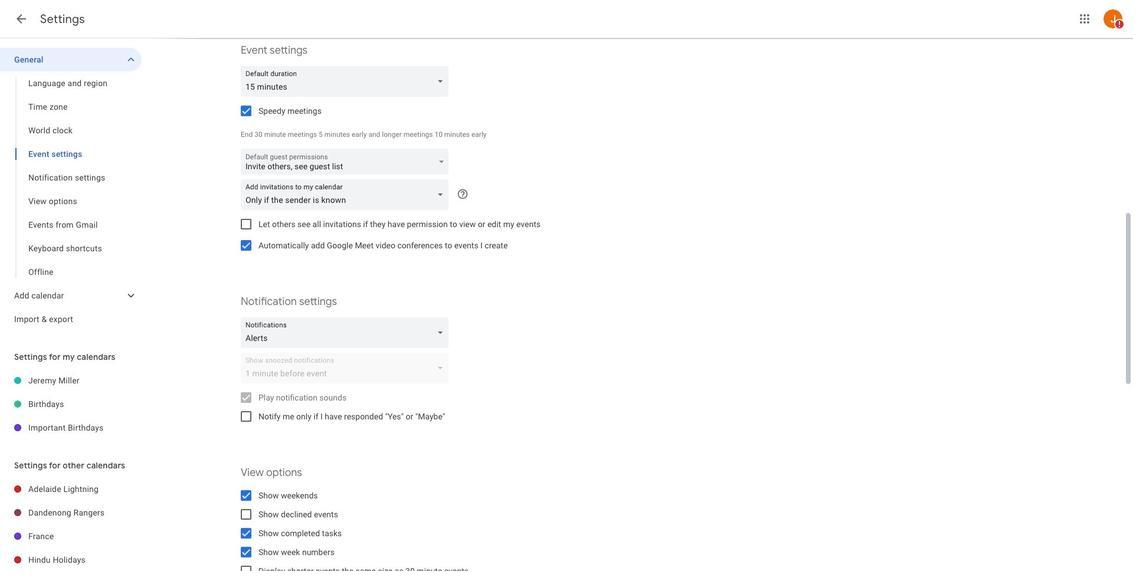 Task type: vqa. For each thing, say whether or not it's contained in the screenshot.
Side panel "section"
no



Task type: describe. For each thing, give the bounding box(es) containing it.
france tree item
[[0, 525, 142, 549]]

1 tree from the top
[[0, 48, 142, 331]]

go back image
[[14, 12, 28, 26]]

adelaide lightning tree item
[[0, 478, 142, 501]]

jeremy miller tree item
[[0, 369, 142, 393]]

hindu holidays tree item
[[0, 549, 142, 572]]

birthdays tree item
[[0, 393, 142, 416]]



Task type: locate. For each thing, give the bounding box(es) containing it.
group
[[0, 71, 142, 284]]

tree
[[0, 48, 142, 331], [0, 369, 142, 440], [0, 478, 142, 572]]

1 vertical spatial tree
[[0, 369, 142, 440]]

3 tree from the top
[[0, 478, 142, 572]]

important birthdays tree item
[[0, 416, 142, 440]]

None field
[[241, 66, 454, 96], [241, 179, 454, 210], [241, 317, 454, 348], [241, 66, 454, 96], [241, 179, 454, 210], [241, 317, 454, 348]]

general tree item
[[0, 48, 142, 71]]

heading
[[40, 12, 85, 27]]

2 tree from the top
[[0, 369, 142, 440]]

0 vertical spatial tree
[[0, 48, 142, 331]]

dandenong rangers tree item
[[0, 501, 142, 525]]

2 vertical spatial tree
[[0, 478, 142, 572]]



